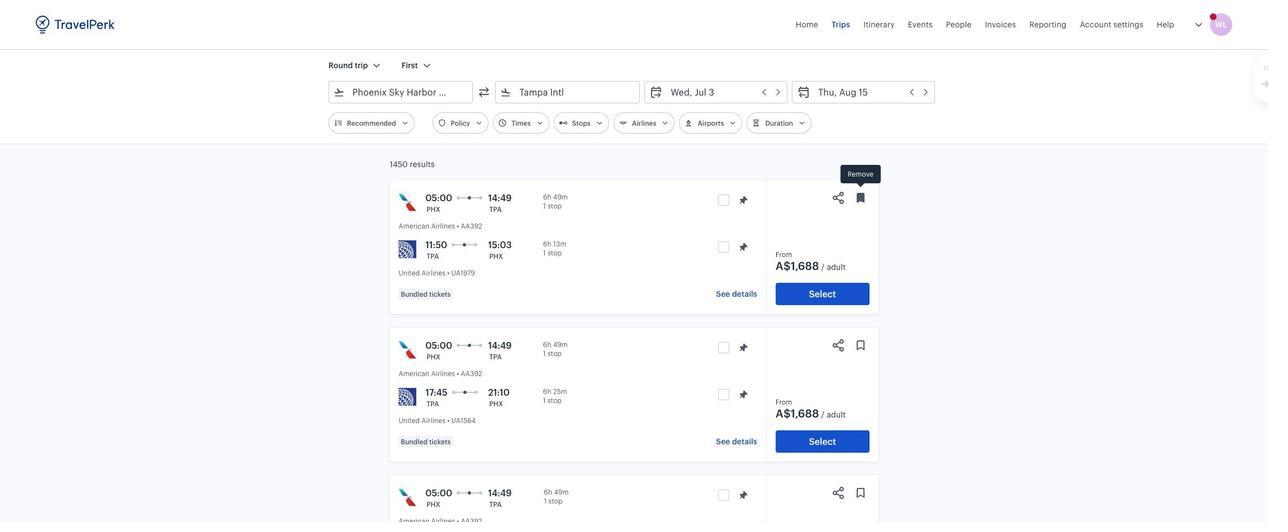 Task type: describe. For each thing, give the bounding box(es) containing it.
3 american airlines image from the top
[[399, 489, 416, 506]]

american airlines image for united airlines image
[[399, 341, 416, 359]]

To search field
[[512, 83, 625, 101]]

Depart field
[[663, 83, 783, 101]]



Task type: vqa. For each thing, say whether or not it's contained in the screenshot.
Return text box
no



Task type: locate. For each thing, give the bounding box(es) containing it.
0 vertical spatial american airlines image
[[399, 193, 416, 211]]

american airlines image for united airlines icon
[[399, 193, 416, 211]]

1 american airlines image from the top
[[399, 193, 416, 211]]

2 vertical spatial american airlines image
[[399, 489, 416, 506]]

1 vertical spatial american airlines image
[[399, 341, 416, 359]]

2 american airlines image from the top
[[399, 341, 416, 359]]

american airlines image
[[399, 193, 416, 211], [399, 341, 416, 359], [399, 489, 416, 506]]

Return field
[[811, 83, 930, 101]]

united airlines image
[[399, 388, 416, 406]]

From search field
[[345, 83, 458, 101]]

tooltip
[[841, 165, 881, 189]]

united airlines image
[[399, 240, 416, 258]]



